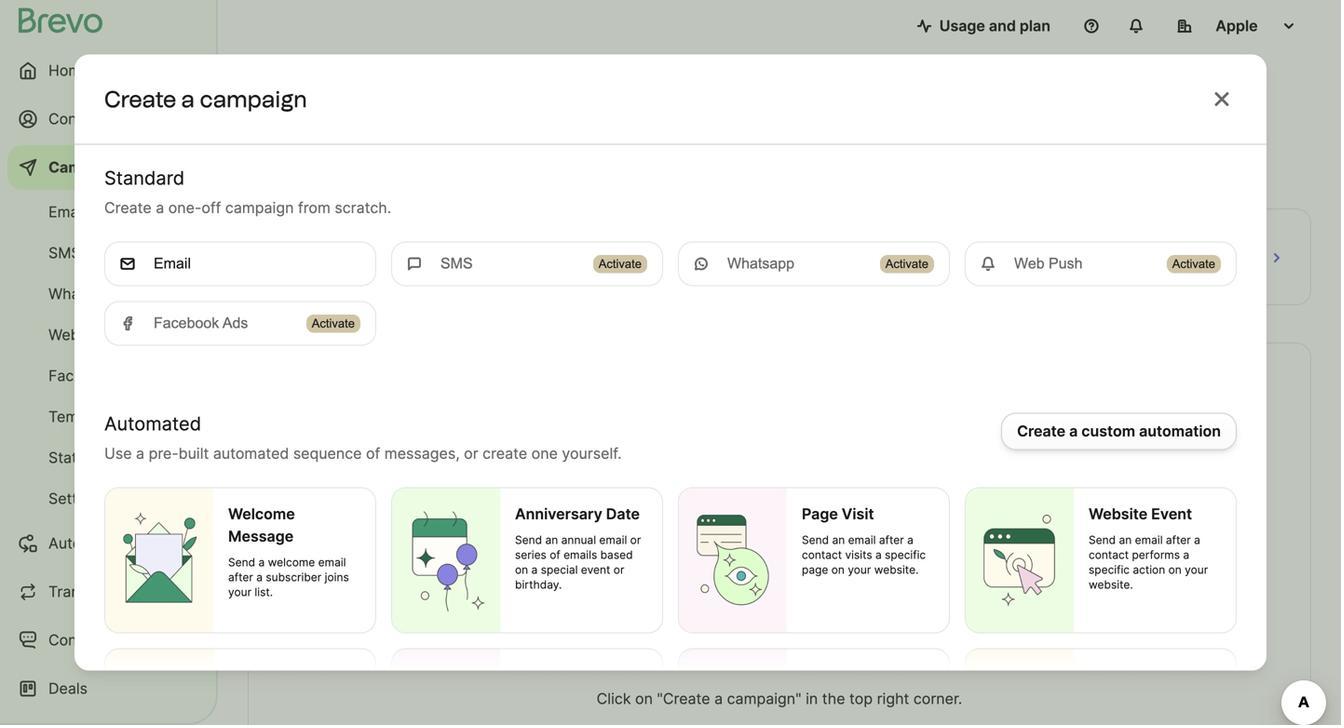Task type: describe. For each thing, give the bounding box(es) containing it.
settings link
[[7, 481, 205, 518]]

web for web push
[[1014, 255, 1045, 272]]

campaign for standard
[[225, 199, 294, 217]]

contact for website
[[1089, 548, 1129, 562]]

standard create a one-off campaign from scratch.
[[104, 167, 391, 217]]

statistics
[[48, 449, 114, 467]]

contact for page
[[802, 548, 842, 562]]

messages,
[[384, 445, 460, 463]]

specific for website event
[[1089, 563, 1130, 577]]

automation
[[1139, 422, 1221, 440]]

activity for marketing activity
[[592, 666, 647, 684]]

web push
[[48, 326, 118, 344]]

whatsapp link
[[7, 276, 205, 313]]

send a welcome email after a subscriber joins your list.
[[228, 556, 349, 599]]

facebook ads link
[[7, 358, 205, 395]]

facebook ads inside facebook ads link
[[48, 367, 149, 385]]

you
[[603, 643, 637, 666]]

automations
[[48, 535, 137, 553]]

a inside automated use a pre-built automated sequence of messages, or create one yourself.
[[136, 445, 144, 463]]

abandoned cart image
[[966, 650, 1074, 725]]

templates link
[[7, 399, 205, 436]]

based
[[600, 548, 633, 562]]

push
[[1049, 255, 1083, 272]]

create for create a custom automation
[[1017, 422, 1066, 440]]

campaign for you
[[835, 643, 923, 666]]

and
[[989, 17, 1016, 35]]

website event image
[[966, 488, 1074, 633]]

special
[[541, 563, 578, 577]]

your for website event
[[1185, 563, 1208, 577]]

yet
[[928, 643, 956, 666]]

1 horizontal spatial ads
[[222, 315, 248, 332]]

usage
[[939, 17, 985, 35]]

send for anniversary date
[[515, 534, 542, 547]]

1 horizontal spatial sms
[[441, 255, 473, 272]]

usage and plan button
[[902, 7, 1065, 45]]

product purchase
[[228, 666, 356, 684]]

sequence
[[293, 445, 362, 463]]

sms link
[[7, 235, 205, 272]]

0 horizontal spatial ads
[[122, 367, 149, 385]]

after inside the send a welcome email after a subscriber joins your list.
[[228, 571, 253, 584]]

recalculate
[[263, 140, 347, 158]]

anniversary
[[515, 505, 602, 523]]

welcome
[[228, 505, 295, 523]]

a inside send an annual email or series of emails based on a special event or birthday.
[[531, 563, 538, 577]]

recalculate now button
[[255, 134, 388, 164]]

email inside send an annual email or series of emails based on a special event or birthday.
[[599, 534, 627, 547]]

0 vertical spatial campaign
[[200, 86, 307, 113]]

campaigns
[[48, 158, 131, 176]]

list.
[[255, 586, 273, 599]]

an for anniversary
[[545, 534, 558, 547]]

automated
[[104, 413, 201, 435]]

on inside send an email after a contact performs a specific action on your website.
[[1168, 563, 1182, 577]]

total
[[264, 226, 298, 244]]

web push
[[1014, 255, 1083, 272]]

email button
[[104, 242, 376, 286]]

date
[[606, 505, 640, 523]]

clicks
[[810, 226, 852, 244]]

your inside the send a welcome email after a subscriber joins your list.
[[228, 586, 251, 599]]

templates
[[48, 408, 121, 426]]

whatsapp
[[727, 255, 794, 272]]

deals
[[48, 680, 88, 698]]

activate for web push
[[1172, 257, 1215, 271]]

marketing_activity_title image
[[392, 650, 500, 725]]

now
[[350, 140, 381, 158]]

marketing activity
[[515, 666, 647, 684]]

cart
[[1176, 666, 1208, 684]]

create
[[483, 445, 527, 463]]

on inside send an annual email or series of emails based on a special event or birthday.
[[515, 563, 528, 577]]

0 for blocklists
[[1084, 263, 1098, 290]]

product
[[228, 666, 285, 684]]

event
[[1151, 505, 1192, 523]]

email inside 'link'
[[48, 203, 86, 221]]

website. for page visit
[[874, 563, 919, 577]]

product purchase button
[[104, 649, 376, 725]]

transactional activity button
[[678, 649, 950, 725]]

created
[[724, 643, 793, 666]]

email inside send an email after a contact performs a specific action on your website.
[[1135, 534, 1163, 547]]

emails
[[564, 548, 597, 562]]

product purchase image
[[105, 650, 213, 725]]

abandoned cart
[[1089, 666, 1208, 684]]

on inside the send an email after a contact visits a specific page on your website.
[[831, 563, 845, 577]]

an for page
[[832, 534, 845, 547]]

from
[[298, 199, 330, 217]]

series
[[515, 548, 547, 562]]

automated
[[213, 445, 289, 463]]

right
[[877, 690, 909, 708]]

create a custom automation button
[[1001, 413, 1237, 450]]

custom
[[1081, 422, 1135, 440]]

activate for whatsapp
[[885, 257, 929, 271]]

apple
[[1216, 17, 1258, 35]]

whatsapp
[[48, 285, 121, 303]]

contacts
[[48, 110, 112, 128]]

welcome image
[[105, 488, 213, 633]]

create a custom automation
[[1017, 422, 1221, 440]]

conversations
[[48, 631, 149, 650]]

after for website event
[[1166, 534, 1191, 547]]

purchase
[[289, 666, 356, 684]]

website event
[[1089, 505, 1192, 523]]



Task type: vqa. For each thing, say whether or not it's contained in the screenshot.
Lastname
no



Task type: locate. For each thing, give the bounding box(es) containing it.
create
[[104, 86, 176, 113], [104, 199, 152, 217], [1017, 422, 1066, 440]]

facebook down email button
[[154, 315, 219, 332]]

1 horizontal spatial website.
[[1089, 578, 1133, 592]]

send inside the send a welcome email after a subscriber joins your list.
[[228, 556, 255, 569]]

0 horizontal spatial sms
[[48, 244, 81, 262]]

1 vertical spatial facebook ads
[[48, 367, 149, 385]]

send for website event
[[1089, 534, 1116, 547]]

send inside send an annual email or series of emails based on a special event or birthday.
[[515, 534, 542, 547]]

0 vertical spatial ads
[[222, 315, 248, 332]]

1 horizontal spatial web
[[1014, 255, 1045, 272]]

1 contact from the left
[[802, 548, 842, 562]]

or left create
[[464, 445, 478, 463]]

2 horizontal spatial your
[[1185, 563, 1208, 577]]

0 vertical spatial specific
[[885, 548, 926, 562]]

2 horizontal spatial after
[[1166, 534, 1191, 547]]

1 0 from the left
[[537, 263, 551, 290]]

website. inside the send an email after a contact visits a specific page on your website.
[[874, 563, 919, 577]]

click
[[597, 690, 631, 708]]

0 horizontal spatial an
[[545, 534, 558, 547]]

statistics link
[[7, 440, 205, 477]]

email inside the send a welcome email after a subscriber joins your list.
[[318, 556, 346, 569]]

or up based at the bottom
[[630, 534, 641, 547]]

send for welcome message
[[228, 556, 255, 569]]

0 vertical spatial or
[[464, 445, 478, 463]]

campaign"
[[727, 690, 802, 708]]

transactional for transactional
[[48, 583, 143, 601]]

1 vertical spatial or
[[630, 534, 641, 547]]

the
[[822, 690, 845, 708]]

1 vertical spatial ads
[[122, 367, 149, 385]]

send up series
[[515, 534, 542, 547]]

2 vertical spatial create
[[1017, 422, 1066, 440]]

0 vertical spatial facebook
[[154, 315, 219, 332]]

email up performs
[[1135, 534, 1163, 547]]

create left custom
[[1017, 422, 1066, 440]]

email up joins
[[318, 556, 346, 569]]

of up special
[[550, 548, 560, 562]]

one-
[[168, 199, 201, 217]]

on right click
[[635, 690, 653, 708]]

your down visits
[[848, 563, 871, 577]]

web push link
[[7, 317, 205, 354]]

ads
[[222, 315, 248, 332], [122, 367, 149, 385]]

create inside standard create a one-off campaign from scratch.
[[104, 199, 152, 217]]

email link
[[7, 194, 205, 231]]

create inside button
[[1017, 422, 1066, 440]]

welcome
[[268, 556, 315, 569]]

after inside send an email after a contact performs a specific action on your website.
[[1166, 534, 1191, 547]]

1 vertical spatial create
[[104, 199, 152, 217]]

abandoned cart button
[[965, 649, 1237, 725]]

2 an from the left
[[832, 534, 845, 547]]

after for page visit
[[879, 534, 904, 547]]

you have not created any campaign yet
[[603, 643, 956, 666]]

birthday.
[[515, 578, 562, 592]]

1 horizontal spatial activity
[[802, 689, 857, 707]]

visits
[[845, 548, 872, 562]]

click on "create a campaign" in the top right corner.
[[597, 690, 962, 708]]

of right sequence
[[366, 445, 380, 463]]

campaign up the transactional activity
[[835, 643, 923, 666]]

facebook ads down email button
[[154, 315, 248, 332]]

0 horizontal spatial of
[[366, 445, 380, 463]]

transactional down automations
[[48, 583, 143, 601]]

web
[[1014, 255, 1045, 272], [48, 326, 80, 344]]

email down campaigns
[[48, 203, 86, 221]]

1 horizontal spatial transactional
[[802, 666, 900, 684]]

off
[[201, 199, 221, 217]]

1 vertical spatial campaign
[[225, 199, 294, 217]]

0 horizontal spatial 0
[[537, 263, 551, 290]]

anniversary date image
[[392, 488, 500, 633]]

email inside button
[[154, 255, 191, 272]]

email up based at the bottom
[[599, 534, 627, 547]]

website. inside send an email after a contact performs a specific action on your website.
[[1089, 578, 1133, 592]]

1 horizontal spatial or
[[614, 563, 624, 577]]

website. for website event
[[1089, 578, 1133, 592]]

performs
[[1132, 548, 1180, 562]]

an down "website"
[[1119, 534, 1132, 547]]

0 horizontal spatial facebook ads
[[48, 367, 149, 385]]

1 horizontal spatial facebook
[[154, 315, 219, 332]]

1 horizontal spatial an
[[832, 534, 845, 547]]

2 vertical spatial or
[[614, 563, 624, 577]]

transactional for transactional activity
[[802, 666, 900, 684]]

1 horizontal spatial after
[[879, 534, 904, 547]]

0 horizontal spatial transactional
[[48, 583, 143, 601]]

your left list. on the bottom left of page
[[228, 586, 251, 599]]

send an email after a contact visits a specific page on your website.
[[802, 534, 926, 577]]

0 vertical spatial of
[[366, 445, 380, 463]]

web for web push
[[48, 326, 80, 344]]

of inside automated use a pre-built automated sequence of messages, or create one yourself.
[[366, 445, 380, 463]]

or
[[464, 445, 478, 463], [630, 534, 641, 547], [614, 563, 624, 577]]

in
[[806, 690, 818, 708]]

contact inside send an email after a contact performs a specific action on your website.
[[1089, 548, 1129, 562]]

pre-
[[149, 445, 179, 463]]

an up series
[[545, 534, 558, 547]]

website. down action
[[1089, 578, 1133, 592]]

transactional inside button
[[802, 666, 900, 684]]

an inside the send an email after a contact visits a specific page on your website.
[[832, 534, 845, 547]]

send down "message"
[[228, 556, 255, 569]]

1 vertical spatial website.
[[1089, 578, 1133, 592]]

contacts link
[[7, 97, 205, 142]]

your inside the send an email after a contact visits a specific page on your website.
[[848, 563, 871, 577]]

transactional activity image
[[679, 650, 787, 725]]

0 left '0%'
[[537, 263, 551, 290]]

activate
[[599, 257, 642, 271], [885, 257, 929, 271], [1172, 257, 1215, 271], [312, 317, 355, 331]]

0 horizontal spatial or
[[464, 445, 478, 463]]

transactional activity
[[802, 666, 900, 707]]

"create
[[657, 690, 710, 708]]

your inside send an email after a contact performs a specific action on your website.
[[1185, 563, 1208, 577]]

1 vertical spatial web
[[48, 326, 80, 344]]

joins
[[325, 571, 349, 584]]

activity
[[592, 666, 647, 684], [802, 689, 857, 707]]

1 horizontal spatial email
[[154, 255, 191, 272]]

1 horizontal spatial facebook ads
[[154, 315, 248, 332]]

facebook down web push
[[48, 367, 118, 385]]

0 vertical spatial activity
[[592, 666, 647, 684]]

specific right visits
[[885, 548, 926, 562]]

email inside the send an email after a contact visits a specific page on your website.
[[848, 534, 876, 547]]

settings
[[48, 490, 107, 508]]

of inside send an annual email or series of emails based on a special event or birthday.
[[550, 548, 560, 562]]

yourself.
[[562, 445, 622, 463]]

campaign up recalculate
[[200, 86, 307, 113]]

after
[[879, 534, 904, 547], [1166, 534, 1191, 547], [228, 571, 253, 584]]

0 vertical spatial create
[[104, 86, 176, 113]]

campaign inside standard create a one-off campaign from scratch.
[[225, 199, 294, 217]]

have
[[641, 643, 685, 666]]

send down page
[[802, 534, 829, 547]]

1 horizontal spatial specific
[[1089, 563, 1130, 577]]

on right "page"
[[831, 563, 845, 577]]

recalculate now
[[263, 140, 381, 158]]

1
[[264, 263, 274, 290]]

dashboard
[[248, 75, 405, 111]]

or inside automated use a pre-built automated sequence of messages, or create one yourself.
[[464, 445, 478, 463]]

activate button
[[593, 255, 647, 273], [880, 255, 934, 273], [1167, 255, 1221, 273], [593, 255, 647, 273], [880, 255, 934, 273], [1167, 255, 1221, 273], [306, 314, 360, 333], [306, 315, 360, 333]]

create up campaigns link
[[104, 86, 176, 113]]

1 vertical spatial of
[[550, 548, 560, 562]]

on down performs
[[1168, 563, 1182, 577]]

subscriber
[[266, 571, 322, 584]]

facebook ads down push
[[48, 367, 149, 385]]

contact
[[802, 548, 842, 562], [1089, 548, 1129, 562]]

page
[[802, 563, 828, 577]]

1 horizontal spatial of
[[550, 548, 560, 562]]

an down page visit
[[832, 534, 845, 547]]

0 horizontal spatial contact
[[802, 548, 842, 562]]

3 an from the left
[[1119, 534, 1132, 547]]

2 contact from the left
[[1089, 548, 1129, 562]]

0 horizontal spatial facebook
[[48, 367, 118, 385]]

opens
[[537, 226, 583, 244]]

website.
[[874, 563, 919, 577], [1089, 578, 1133, 592]]

facebook ads
[[154, 315, 248, 332], [48, 367, 149, 385]]

create down standard
[[104, 199, 152, 217]]

send inside the send an email after a contact visits a specific page on your website.
[[802, 534, 829, 547]]

email down "one-"
[[154, 255, 191, 272]]

specific inside send an email after a contact performs a specific action on your website.
[[1089, 563, 1130, 577]]

visit
[[842, 505, 874, 523]]

0 vertical spatial email
[[48, 203, 86, 221]]

ads down email button
[[222, 315, 248, 332]]

blocklists
[[1084, 226, 1150, 244]]

automated use a pre-built automated sequence of messages, or create one yourself.
[[104, 413, 622, 463]]

anniversary date
[[515, 505, 640, 523]]

a
[[181, 86, 195, 113], [156, 199, 164, 217], [1069, 422, 1078, 440], [136, 445, 144, 463], [907, 534, 914, 547], [1194, 534, 1200, 547], [875, 548, 882, 562], [1183, 548, 1189, 562], [258, 556, 265, 569], [531, 563, 538, 577], [256, 571, 263, 584], [714, 690, 723, 708]]

0 down clicks
[[810, 263, 824, 290]]

email up visits
[[848, 534, 876, 547]]

0 horizontal spatial email
[[48, 203, 86, 221]]

conversations link
[[7, 618, 205, 663]]

0 vertical spatial website.
[[874, 563, 919, 577]]

create for create a campaign
[[104, 86, 176, 113]]

an for website
[[1119, 534, 1132, 547]]

an inside send an annual email or series of emails based on a special event or birthday.
[[545, 534, 558, 547]]

1 vertical spatial activity
[[802, 689, 857, 707]]

transactional link
[[7, 570, 205, 615]]

contacts
[[302, 226, 364, 244]]

contact down "website"
[[1089, 548, 1129, 562]]

create a campaign
[[104, 86, 307, 113]]

2 0 from the left
[[810, 263, 824, 290]]

1 horizontal spatial 0
[[810, 263, 824, 290]]

automations link
[[7, 522, 205, 566]]

or down based at the bottom
[[614, 563, 624, 577]]

1 vertical spatial facebook
[[48, 367, 118, 385]]

3 0 from the left
[[1084, 263, 1098, 290]]

activity inside the transactional activity
[[802, 689, 857, 707]]

0 horizontal spatial activity
[[592, 666, 647, 684]]

1 an from the left
[[545, 534, 558, 547]]

0 horizontal spatial specific
[[885, 548, 926, 562]]

deals link
[[7, 667, 205, 712]]

built
[[179, 445, 209, 463]]

on down series
[[515, 563, 528, 577]]

send for page visit
[[802, 534, 829, 547]]

contact up "page"
[[802, 548, 842, 562]]

1 horizontal spatial contact
[[1089, 548, 1129, 562]]

0%
[[573, 269, 592, 285]]

2 vertical spatial campaign
[[835, 643, 923, 666]]

0 vertical spatial transactional
[[48, 583, 143, 601]]

total contacts
[[264, 226, 364, 244]]

activate for sms
[[599, 257, 642, 271]]

0 horizontal spatial web
[[48, 326, 80, 344]]

after inside the send an email after a contact visits a specific page on your website.
[[879, 534, 904, 547]]

a inside standard create a one-off campaign from scratch.
[[156, 199, 164, 217]]

1 vertical spatial transactional
[[802, 666, 900, 684]]

0 horizontal spatial your
[[228, 586, 251, 599]]

0 horizontal spatial after
[[228, 571, 253, 584]]

an inside send an email after a contact performs a specific action on your website.
[[1119, 534, 1132, 547]]

page visit image
[[679, 488, 787, 633]]

contact inside the send an email after a contact visits a specific page on your website.
[[802, 548, 842, 562]]

welcome message
[[228, 505, 295, 546]]

your for page visit
[[848, 563, 871, 577]]

1 vertical spatial email
[[154, 255, 191, 272]]

2 horizontal spatial an
[[1119, 534, 1132, 547]]

1 horizontal spatial your
[[848, 563, 871, 577]]

0 right push
[[1084, 263, 1098, 290]]

your right action
[[1185, 563, 1208, 577]]

website. right "page"
[[874, 563, 919, 577]]

scratch.
[[335, 199, 391, 217]]

abandoned
[[1089, 666, 1172, 684]]

2 horizontal spatial 0
[[1084, 263, 1098, 290]]

plan
[[1020, 17, 1051, 35]]

specific for page visit
[[885, 548, 926, 562]]

any
[[797, 643, 830, 666]]

annual
[[561, 534, 596, 547]]

ads down web push 'link'
[[122, 367, 149, 385]]

campaign
[[200, 86, 307, 113], [225, 199, 294, 217], [835, 643, 923, 666]]

2 horizontal spatial or
[[630, 534, 641, 547]]

send an annual email or series of emails based on a special event or birthday.
[[515, 534, 641, 592]]

facebook
[[154, 315, 219, 332], [48, 367, 118, 385]]

0 for clicks
[[810, 263, 824, 290]]

web inside 'link'
[[48, 326, 80, 344]]

1 vertical spatial specific
[[1089, 563, 1130, 577]]

activate for facebook ads
[[312, 317, 355, 331]]

0 vertical spatial facebook ads
[[154, 315, 248, 332]]

home link
[[7, 48, 205, 93]]

specific inside the send an email after a contact visits a specific page on your website.
[[885, 548, 926, 562]]

0 horizontal spatial website.
[[874, 563, 919, 577]]

specific left action
[[1089, 563, 1130, 577]]

0 vertical spatial web
[[1014, 255, 1045, 272]]

send inside send an email after a contact performs a specific action on your website.
[[1089, 534, 1116, 547]]

of
[[366, 445, 380, 463], [550, 548, 560, 562]]

action
[[1133, 563, 1165, 577]]

transactional up top
[[802, 666, 900, 684]]

home
[[48, 61, 90, 80]]

a inside button
[[1069, 422, 1078, 440]]

campaign up total
[[225, 199, 294, 217]]

activity for transactional activity
[[802, 689, 857, 707]]

apple button
[[1162, 7, 1311, 45]]

send down "website"
[[1089, 534, 1116, 547]]

top
[[849, 690, 873, 708]]

push
[[84, 326, 118, 344]]



